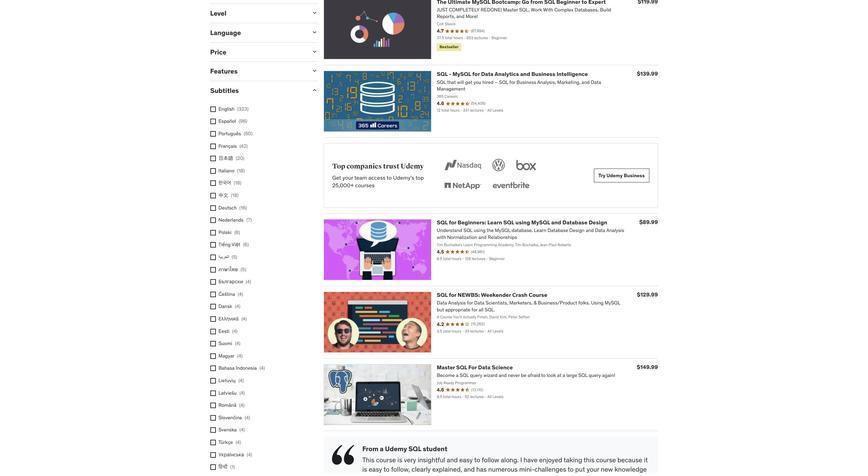 Task type: describe. For each thing, give the bounding box(es) containing it.
nasdaq image
[[443, 158, 483, 173]]

(4) for ελληνικά (4)
[[242, 316, 247, 322]]

ภาษาไทย (5)
[[219, 266, 246, 272]]

(5) for ภาษาไทย (5)
[[241, 266, 246, 272]]

trust
[[383, 162, 400, 171]]

because
[[618, 456, 643, 464]]

ภาษาไทย
[[219, 266, 238, 272]]

(60)
[[244, 130, 253, 137]]

(7)
[[247, 217, 252, 223]]

1 vertical spatial udemy
[[607, 172, 623, 179]]

small image for features
[[311, 67, 318, 74]]

and right analytics
[[521, 71, 531, 77]]

explained,
[[433, 465, 463, 473]]

insightful
[[418, 456, 446, 464]]

xsmall image for türkçe
[[210, 440, 216, 445]]

bahasa indonesia (4)
[[219, 365, 265, 371]]

(4) for dansk (4)
[[235, 303, 241, 310]]

your inside from a udemy sql student this course is very insightful and easy to follow along. i have enjoyed taking this course because it is easy to follow, clearly explained, and has numerous mini-challenges to put your new knowledg
[[587, 465, 600, 473]]

xsmall image for 日本語
[[210, 156, 216, 161]]

xsmall image for bahasa
[[210, 366, 216, 371]]

xsmall image for 中文
[[210, 193, 216, 198]]

(20)
[[236, 155, 245, 161]]

(4) for українська (4)
[[247, 451, 252, 458]]

(4) for eesti (4)
[[232, 328, 238, 334]]

(4) for čeština (4)
[[238, 291, 243, 297]]

español (96)
[[219, 118, 248, 124]]

english
[[219, 106, 235, 112]]

العربية (5)
[[219, 254, 238, 260]]

中文
[[219, 192, 228, 198]]

deutsch (16)
[[219, 205, 247, 211]]

xsmall image for português
[[210, 131, 216, 137]]

for for newbs:
[[449, 291, 457, 298]]

(5) for العربية (5)
[[232, 254, 238, 260]]

follow,
[[391, 465, 410, 473]]

to down taking on the right bottom of the page
[[568, 465, 574, 473]]

xsmall image for polski
[[210, 230, 216, 235]]

from a udemy sql student this course is very insightful and easy to follow along. i have enjoyed taking this course because it is easy to follow, clearly explained, and has numerous mini-challenges to put your new knowledg
[[363, 445, 648, 473]]

slovenčina
[[219, 414, 242, 421]]

top
[[332, 162, 346, 171]]

small image for level
[[311, 9, 318, 16]]

中文 (18)
[[219, 192, 239, 198]]

українська
[[219, 451, 244, 458]]

(323)
[[237, 106, 249, 112]]

1 vertical spatial easy
[[369, 465, 382, 473]]

polski
[[219, 229, 232, 235]]

udemy's
[[393, 174, 415, 181]]

dansk (4)
[[219, 303, 241, 310]]

svenska (4)
[[219, 427, 245, 433]]

$129.99
[[637, 291, 658, 298]]

25,000+
[[332, 182, 354, 189]]

magyar (4)
[[219, 353, 243, 359]]

this
[[363, 456, 375, 464]]

0 vertical spatial easy
[[460, 456, 473, 464]]

eventbrite image
[[492, 178, 531, 194]]

sql left using
[[504, 219, 515, 226]]

small image for language
[[311, 29, 318, 36]]

along.
[[501, 456, 519, 464]]

xsmall image for français
[[210, 143, 216, 149]]

team
[[355, 174, 367, 181]]

0 vertical spatial data
[[481, 71, 494, 77]]

xsmall image for čeština
[[210, 292, 216, 297]]

1 course from the left
[[376, 456, 396, 464]]

-
[[449, 71, 452, 77]]

italiano
[[219, 167, 235, 174]]

1 horizontal spatial is
[[398, 456, 403, 464]]

science
[[492, 364, 513, 371]]

english (323)
[[219, 106, 249, 112]]

dansk
[[219, 303, 232, 310]]

(4) for magyar (4)
[[237, 353, 243, 359]]

price
[[210, 48, 227, 56]]

language button
[[210, 28, 306, 37]]

using
[[516, 219, 531, 226]]

(16)
[[240, 205, 247, 211]]

for for beginners:
[[449, 219, 457, 226]]

latviešu
[[219, 390, 237, 396]]

i
[[521, 456, 523, 464]]

weekender
[[481, 291, 511, 298]]

2 course from the left
[[597, 456, 617, 464]]

new
[[601, 465, 614, 473]]

xsmall image for العربية
[[210, 255, 216, 260]]

master sql for data science
[[437, 364, 513, 371]]

mini-
[[520, 465, 535, 473]]

українська (4)
[[219, 451, 252, 458]]

database
[[563, 219, 588, 226]]

lietuvių (4)
[[219, 377, 244, 384]]

(18) for italiano (18)
[[237, 167, 245, 174]]

learn
[[488, 219, 503, 226]]

xsmall image for magyar
[[210, 353, 216, 359]]

language
[[210, 28, 241, 37]]

slovenčina (4)
[[219, 414, 250, 421]]

challenges
[[535, 465, 567, 473]]

xsmall image for हिन्दी
[[210, 464, 216, 470]]

numerous
[[489, 465, 518, 473]]

deutsch
[[219, 205, 237, 211]]

$89.99
[[640, 219, 658, 226]]

suomi
[[219, 340, 232, 347]]

1 vertical spatial is
[[363, 465, 367, 473]]

level
[[210, 9, 227, 17]]

xsmall image for dansk
[[210, 304, 216, 310]]

to inside top companies trust udemy get your team access to udemy's top 25,000+ courses
[[387, 174, 392, 181]]

small image for price
[[311, 48, 318, 55]]

sql left -
[[437, 71, 448, 77]]

design
[[589, 219, 608, 226]]

have
[[524, 456, 538, 464]]

nederlands (7)
[[219, 217, 252, 223]]

and left database
[[552, 219, 562, 226]]

crash
[[513, 291, 528, 298]]

indonesia
[[236, 365, 257, 371]]

xsmall image for ελληνικά
[[210, 316, 216, 322]]

follow
[[482, 456, 500, 464]]

eesti
[[219, 328, 230, 334]]

(4) for lietuvių (4)
[[239, 377, 244, 384]]

日本語
[[219, 155, 233, 161]]

xsmall image for lietuvių
[[210, 378, 216, 384]]

sql for beginners: learn sql using mysql and database design link
[[437, 219, 608, 226]]

(4) for română (4)
[[239, 402, 245, 408]]

0 vertical spatial mysql
[[453, 71, 472, 77]]

access
[[369, 174, 386, 181]]

हिन्दी
[[219, 464, 228, 470]]

newbs:
[[458, 291, 480, 298]]

course
[[529, 291, 548, 298]]

price button
[[210, 48, 306, 56]]

has
[[477, 465, 487, 473]]

to left follow,
[[384, 465, 390, 473]]

put
[[576, 465, 586, 473]]

enjoyed
[[540, 456, 563, 464]]

nederlands
[[219, 217, 244, 223]]



Task type: vqa. For each thing, say whether or not it's contained in the screenshot.
Merryn
no



Task type: locate. For each thing, give the bounding box(es) containing it.
1 vertical spatial (6)
[[243, 242, 249, 248]]

xsmall image for español
[[210, 119, 216, 124]]

netapp image
[[443, 178, 483, 194]]

11 xsmall image from the top
[[210, 440, 216, 445]]

xsmall image left nederlands
[[210, 218, 216, 223]]

this
[[584, 456, 595, 464]]

(18) for 中文 (18)
[[231, 192, 239, 198]]

0 horizontal spatial (6)
[[235, 229, 240, 235]]

română (4)
[[219, 402, 245, 408]]

1 horizontal spatial business
[[624, 172, 645, 179]]

(4) right the українська
[[247, 451, 252, 458]]

0 vertical spatial for
[[473, 71, 480, 77]]

0 vertical spatial udemy
[[401, 162, 424, 171]]

xsmall image left the bahasa
[[210, 366, 216, 371]]

6 xsmall image from the top
[[210, 218, 216, 223]]

xsmall image for tiếng
[[210, 242, 216, 248]]

sql for newbs: weekender crash course link
[[437, 291, 548, 298]]

7 xsmall image from the top
[[210, 230, 216, 235]]

and up the explained, at the bottom
[[447, 456, 458, 464]]

3 small image from the top
[[311, 48, 318, 55]]

xsmall image left eesti
[[210, 329, 216, 334]]

from
[[363, 445, 379, 453]]

xsmall image left the polski
[[210, 230, 216, 235]]

for right -
[[473, 71, 480, 77]]

xsmall image left हिन्दी
[[210, 464, 216, 470]]

(4) for svenska (4)
[[240, 427, 245, 433]]

business right 'try'
[[624, 172, 645, 179]]

udemy right 'try'
[[607, 172, 623, 179]]

xsmall image left 'română'
[[210, 403, 216, 408]]

日本語 (20)
[[219, 155, 245, 161]]

your inside top companies trust udemy get your team access to udemy's top 25,000+ courses
[[343, 174, 353, 181]]

mysql
[[453, 71, 472, 77], [532, 219, 551, 226]]

xsmall image for українська
[[210, 452, 216, 458]]

0 horizontal spatial business
[[532, 71, 556, 77]]

(4) right български
[[246, 279, 251, 285]]

sql inside from a udemy sql student this course is very insightful and easy to follow along. i have enjoyed taking this course because it is easy to follow, clearly explained, and has numerous mini-challenges to put your new knowledg
[[409, 445, 422, 453]]

xsmall image left 中文
[[210, 193, 216, 198]]

6 xsmall image from the top
[[210, 267, 216, 272]]

2 xsmall image from the top
[[210, 119, 216, 124]]

0 vertical spatial (6)
[[235, 229, 240, 235]]

(4) for български (4)
[[246, 279, 251, 285]]

xsmall image left español
[[210, 119, 216, 124]]

xsmall image for deutsch
[[210, 205, 216, 211]]

xsmall image for ภาษาไทย
[[210, 267, 216, 272]]

1 horizontal spatial (5)
[[241, 266, 246, 272]]

try udemy business link
[[594, 169, 650, 182]]

(4) right latviešu
[[240, 390, 245, 396]]

(4) down the български (4)
[[238, 291, 243, 297]]

5 xsmall image from the top
[[210, 242, 216, 248]]

0 horizontal spatial mysql
[[453, 71, 472, 77]]

xsmall image for română
[[210, 403, 216, 408]]

xsmall image for italiano
[[210, 168, 216, 174]]

العربية
[[219, 254, 229, 260]]

português
[[219, 130, 241, 137]]

xsmall image for slovenčina
[[210, 415, 216, 421]]

sql left newbs:
[[437, 291, 448, 298]]

(18)
[[237, 167, 245, 174], [234, 180, 242, 186], [231, 192, 239, 198]]

data left analytics
[[481, 71, 494, 77]]

sql - mysql for data analytics and business intelligence
[[437, 71, 588, 77]]

eesti (4)
[[219, 328, 238, 334]]

xsmall image left svenska
[[210, 427, 216, 433]]

1 horizontal spatial your
[[587, 465, 600, 473]]

xsmall image
[[210, 106, 216, 112], [210, 119, 216, 124], [210, 156, 216, 161], [210, 181, 216, 186], [210, 242, 216, 248], [210, 267, 216, 272], [210, 279, 216, 285], [210, 292, 216, 297], [210, 304, 216, 310], [210, 329, 216, 334], [210, 341, 216, 347], [210, 366, 216, 371], [210, 378, 216, 384], [210, 390, 216, 396], [210, 403, 216, 408], [210, 415, 216, 421], [210, 427, 216, 433], [210, 464, 216, 470]]

xsmall image left 日本語
[[210, 156, 216, 161]]

to up has
[[475, 456, 481, 464]]

0 horizontal spatial (5)
[[232, 254, 238, 260]]

xsmall image for latviešu
[[210, 390, 216, 396]]

is
[[398, 456, 403, 464], [363, 465, 367, 473]]

easy up the explained, at the bottom
[[460, 456, 473, 464]]

(18) for 한국어 (18)
[[234, 180, 242, 186]]

(42)
[[240, 143, 248, 149]]

xsmall image for english
[[210, 106, 216, 112]]

1 horizontal spatial course
[[597, 456, 617, 464]]

xsmall image left العربية
[[210, 255, 216, 260]]

to
[[387, 174, 392, 181], [475, 456, 481, 464], [384, 465, 390, 473], [568, 465, 574, 473]]

course down a at the bottom
[[376, 456, 396, 464]]

ελληνικά
[[219, 316, 239, 322]]

8 xsmall image from the top
[[210, 292, 216, 297]]

xsmall image left 한국어
[[210, 181, 216, 186]]

data right for
[[478, 364, 491, 371]]

(4) for slovenčina (4)
[[245, 414, 250, 421]]

(5)
[[232, 254, 238, 260], [241, 266, 246, 272]]

5 xsmall image from the top
[[210, 205, 216, 211]]

0 horizontal spatial easy
[[369, 465, 382, 473]]

small image
[[311, 87, 318, 94]]

12 xsmall image from the top
[[210, 366, 216, 371]]

(18) right 한국어
[[234, 180, 242, 186]]

0 vertical spatial (5)
[[232, 254, 238, 260]]

mysql right using
[[532, 219, 551, 226]]

for left beginners:
[[449, 219, 457, 226]]

2 vertical spatial (18)
[[231, 192, 239, 198]]

xsmall image left english
[[210, 106, 216, 112]]

xsmall image left português on the left of the page
[[210, 131, 216, 137]]

(1)
[[230, 464, 235, 470]]

9 xsmall image from the top
[[210, 316, 216, 322]]

magyar
[[219, 353, 235, 359]]

business
[[532, 71, 556, 77], [624, 172, 645, 179]]

việt
[[232, 242, 240, 248]]

top
[[416, 174, 424, 181]]

udemy inside top companies trust udemy get your team access to udemy's top 25,000+ courses
[[401, 162, 424, 171]]

2 vertical spatial udemy
[[385, 445, 407, 453]]

xsmall image for suomi
[[210, 341, 216, 347]]

(4) right slovenčina
[[245, 414, 250, 421]]

13 xsmall image from the top
[[210, 378, 216, 384]]

9 xsmall image from the top
[[210, 304, 216, 310]]

bahasa
[[219, 365, 235, 371]]

latviešu (4)
[[219, 390, 245, 396]]

(6) right the polski
[[235, 229, 240, 235]]

4 xsmall image from the top
[[210, 193, 216, 198]]

0 vertical spatial your
[[343, 174, 353, 181]]

mysql right -
[[453, 71, 472, 77]]

xsmall image left lietuvių
[[210, 378, 216, 384]]

udemy right a at the bottom
[[385, 445, 407, 453]]

한국어
[[219, 180, 231, 186]]

(4) for suomi (4)
[[235, 340, 241, 347]]

your up 25,000+
[[343, 174, 353, 181]]

top companies trust udemy get your team access to udemy's top 25,000+ courses
[[332, 162, 424, 189]]

3 xsmall image from the top
[[210, 156, 216, 161]]

(4) for latviešu (4)
[[240, 390, 245, 396]]

clearly
[[412, 465, 431, 473]]

xsmall image left ελληνικά
[[210, 316, 216, 322]]

features button
[[210, 67, 306, 75]]

xsmall image for svenska
[[210, 427, 216, 433]]

(4) right ελληνικά
[[242, 316, 247, 322]]

0 vertical spatial business
[[532, 71, 556, 77]]

sql up the very
[[409, 445, 422, 453]]

xsmall image left français
[[210, 143, 216, 149]]

your down the this on the bottom right of the page
[[587, 465, 600, 473]]

xsmall image for nederlands
[[210, 218, 216, 223]]

business left "intelligence"
[[532, 71, 556, 77]]

7 xsmall image from the top
[[210, 279, 216, 285]]

1 horizontal spatial (6)
[[243, 242, 249, 248]]

is up follow,
[[398, 456, 403, 464]]

10 xsmall image from the top
[[210, 329, 216, 334]]

volkswagen image
[[492, 158, 507, 173]]

1 vertical spatial (18)
[[234, 180, 242, 186]]

easy
[[460, 456, 473, 464], [369, 465, 382, 473]]

14 xsmall image from the top
[[210, 390, 216, 396]]

4 xsmall image from the top
[[210, 181, 216, 186]]

(18) down (20)
[[237, 167, 245, 174]]

1 vertical spatial for
[[449, 219, 457, 226]]

xsmall image left türkçe
[[210, 440, 216, 445]]

10 xsmall image from the top
[[210, 353, 216, 359]]

0 vertical spatial (18)
[[237, 167, 245, 174]]

16 xsmall image from the top
[[210, 415, 216, 421]]

हिन्दी (1)
[[219, 464, 235, 470]]

español
[[219, 118, 236, 124]]

1 xsmall image from the top
[[210, 131, 216, 137]]

box image
[[515, 158, 538, 173]]

xsmall image for eesti
[[210, 329, 216, 334]]

(5) right العربية
[[232, 254, 238, 260]]

0 horizontal spatial your
[[343, 174, 353, 181]]

suomi (4)
[[219, 340, 241, 347]]

(4) right indonesia
[[260, 365, 265, 371]]

1 small image from the top
[[311, 9, 318, 16]]

1 vertical spatial data
[[478, 364, 491, 371]]

student
[[423, 445, 448, 453]]

a
[[380, 445, 384, 453]]

xsmall image left ภาษาไทย
[[210, 267, 216, 272]]

xsmall image left magyar
[[210, 353, 216, 359]]

(5) up the български (4)
[[241, 266, 246, 272]]

for
[[473, 71, 480, 77], [449, 219, 457, 226], [449, 291, 457, 298]]

(4) for türkçe (4)
[[236, 439, 241, 445]]

udemy up top
[[401, 162, 424, 171]]

tiếng việt (6)
[[219, 242, 249, 248]]

xsmall image for 한국어
[[210, 181, 216, 186]]

1 vertical spatial business
[[624, 172, 645, 179]]

0 horizontal spatial course
[[376, 456, 396, 464]]

master sql for data science link
[[437, 364, 513, 371]]

easy down this
[[369, 465, 382, 473]]

xsmall image left български
[[210, 279, 216, 285]]

2 xsmall image from the top
[[210, 143, 216, 149]]

0 horizontal spatial is
[[363, 465, 367, 473]]

(4) down bahasa indonesia (4)
[[239, 377, 244, 384]]

(4) right the dansk
[[235, 303, 241, 310]]

xsmall image left the українська
[[210, 452, 216, 458]]

xsmall image
[[210, 131, 216, 137], [210, 143, 216, 149], [210, 168, 216, 174], [210, 193, 216, 198], [210, 205, 216, 211], [210, 218, 216, 223], [210, 230, 216, 235], [210, 255, 216, 260], [210, 316, 216, 322], [210, 353, 216, 359], [210, 440, 216, 445], [210, 452, 216, 458]]

čeština
[[219, 291, 235, 297]]

subtitles button
[[210, 86, 306, 95]]

4 small image from the top
[[311, 67, 318, 74]]

8 xsmall image from the top
[[210, 255, 216, 260]]

2 small image from the top
[[311, 29, 318, 36]]

(4) right 'română'
[[239, 402, 245, 408]]

udemy inside from a udemy sql student this course is very insightful and easy to follow along. i have enjoyed taking this course because it is easy to follow, clearly explained, and has numerous mini-challenges to put your new knowledg
[[385, 445, 407, 453]]

(4) right svenska
[[240, 427, 245, 433]]

(4) right eesti
[[232, 328, 238, 334]]

ελληνικά (4)
[[219, 316, 247, 322]]

lietuvių
[[219, 377, 236, 384]]

very
[[404, 456, 417, 464]]

svenska
[[219, 427, 237, 433]]

1 xsmall image from the top
[[210, 106, 216, 112]]

companies
[[347, 162, 382, 171]]

features
[[210, 67, 238, 75]]

1 horizontal spatial mysql
[[532, 219, 551, 226]]

türkçe
[[219, 439, 233, 445]]

xsmall image left the dansk
[[210, 304, 216, 310]]

(6) right việt
[[243, 242, 249, 248]]

(96)
[[239, 118, 248, 124]]

and
[[521, 71, 531, 77], [552, 219, 562, 226], [447, 456, 458, 464], [464, 465, 475, 473]]

$149.99
[[637, 363, 658, 370]]

17 xsmall image from the top
[[210, 427, 216, 433]]

xsmall image left the suomi
[[210, 341, 216, 347]]

small image
[[311, 9, 318, 16], [311, 29, 318, 36], [311, 48, 318, 55], [311, 67, 318, 74]]

15 xsmall image from the top
[[210, 403, 216, 408]]

courses
[[356, 182, 375, 189]]

xsmall image left italiano
[[210, 168, 216, 174]]

français (42)
[[219, 143, 248, 149]]

1 vertical spatial your
[[587, 465, 600, 473]]

sql for beginners: learn sql using mysql and database design
[[437, 219, 608, 226]]

(18) right 中文
[[231, 192, 239, 198]]

for left newbs:
[[449, 291, 457, 298]]

xsmall image left tiếng
[[210, 242, 216, 248]]

for
[[469, 364, 477, 371]]

(4) right the suomi
[[235, 340, 241, 347]]

0 vertical spatial is
[[398, 456, 403, 464]]

xsmall image left čeština
[[210, 292, 216, 297]]

xsmall image left the 'deutsch'
[[210, 205, 216, 211]]

sql left beginners:
[[437, 219, 448, 226]]

11 xsmall image from the top
[[210, 341, 216, 347]]

(4) right türkçe
[[236, 439, 241, 445]]

it
[[644, 456, 648, 464]]

course up new
[[597, 456, 617, 464]]

3 xsmall image from the top
[[210, 168, 216, 174]]

português (60)
[[219, 130, 253, 137]]

한국어 (18)
[[219, 180, 242, 186]]

1 vertical spatial mysql
[[532, 219, 551, 226]]

tiếng
[[219, 242, 231, 248]]

čeština (4)
[[219, 291, 243, 297]]

to down trust
[[387, 174, 392, 181]]

is down this
[[363, 465, 367, 473]]

master
[[437, 364, 455, 371]]

română
[[219, 402, 237, 408]]

(6)
[[235, 229, 240, 235], [243, 242, 249, 248]]

sql
[[437, 71, 448, 77], [437, 219, 448, 226], [504, 219, 515, 226], [437, 291, 448, 298], [457, 364, 468, 371], [409, 445, 422, 453]]

български
[[219, 279, 243, 285]]

xsmall image left latviešu
[[210, 390, 216, 396]]

sql left for
[[457, 364, 468, 371]]

xsmall image left slovenčina
[[210, 415, 216, 421]]

(4) up bahasa indonesia (4)
[[237, 353, 243, 359]]

1 horizontal spatial easy
[[460, 456, 473, 464]]

2 vertical spatial for
[[449, 291, 457, 298]]

beginners:
[[458, 219, 487, 226]]

taking
[[564, 456, 583, 464]]

1 vertical spatial (5)
[[241, 266, 246, 272]]

12 xsmall image from the top
[[210, 452, 216, 458]]

and left has
[[464, 465, 475, 473]]

18 xsmall image from the top
[[210, 464, 216, 470]]

xsmall image for български
[[210, 279, 216, 285]]



